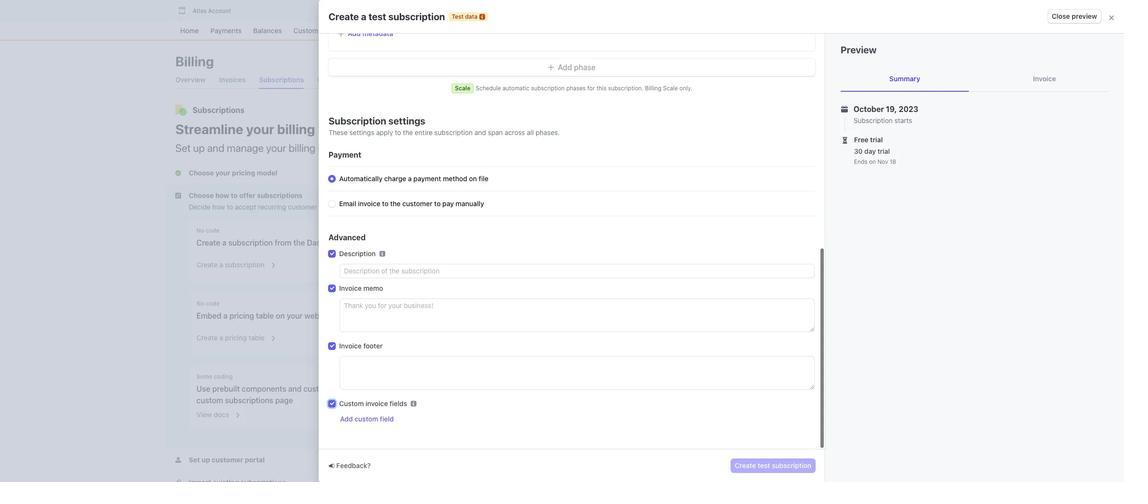 Task type: describe. For each thing, give the bounding box(es) containing it.
export button
[[782, 55, 820, 68]]

checkout
[[588, 311, 622, 320]]

advanced
[[329, 233, 366, 242]]

summary
[[890, 74, 921, 83]]

starts
[[895, 116, 913, 124]]

payment
[[329, 150, 362, 159]]

create
[[355, 384, 377, 393]]

uis
[[332, 384, 344, 393]]

for
[[588, 85, 595, 92]]

create a payment link
[[435, 260, 504, 269]]

with
[[564, 311, 579, 320]]

create a pricing table
[[197, 334, 265, 342]]

entire
[[415, 128, 433, 136]]

on inside 0.8% on recurring payments and one-time invoice payments automate quoting, subscription billing, invoicing, revenue recovery, and revenue recognition.
[[727, 190, 735, 198]]

subscription inside subscription settings these settings apply to the entire subscription and span across all phases.
[[329, 115, 386, 126]]

no for create a subscription from the dashboard
[[197, 227, 204, 234]]

0 horizontal spatial settings
[[350, 128, 375, 136]]

feedback? button
[[329, 461, 371, 470]]

ends
[[854, 158, 868, 165]]

add metadata
[[348, 29, 393, 37]]

recurring inside 0.8% on recurring payments and one-time invoice payments automate quoting, subscription billing, invoicing, revenue recovery, and revenue recognition.
[[737, 190, 765, 198]]

method
[[443, 174, 467, 183]]

create inside no code create a subscription from the dashboard
[[197, 238, 220, 247]]

subscriptions inside some coding use prebuilt components and custom uis to create a custom subscriptions page
[[225, 396, 273, 405]]

recognition.
[[749, 210, 786, 219]]

1 vertical spatial billing
[[645, 85, 662, 92]]

link
[[493, 260, 504, 269]]

manage inside create subscriptions, offer trials or discounts, and effortlessly manage recurring billing.
[[903, 151, 927, 159]]

create for create test subscription
[[735, 461, 756, 470]]

operations
[[318, 142, 366, 154]]

memo
[[364, 284, 383, 292]]

0 horizontal spatial test
[[369, 11, 386, 22]]

set
[[175, 142, 191, 154]]

svg image inside 'add phase' button
[[548, 65, 554, 70]]

1 vertical spatial billing
[[289, 142, 316, 154]]

metadata
[[363, 29, 393, 37]]

email invoice to the customer to pay manually
[[339, 199, 484, 208]]

preview
[[1072, 12, 1098, 20]]

subscriptions inside low code offer subscriptions on your website with a checkout integration
[[455, 311, 504, 320]]

filter button
[[745, 55, 779, 68]]

embed
[[197, 311, 221, 320]]

30
[[854, 147, 863, 155]]

charge
[[384, 174, 406, 183]]

add custom field
[[340, 415, 394, 423]]

a inside some coding use prebuilt components and custom uis to create a custom subscriptions page
[[379, 384, 384, 393]]

create for create a test subscription
[[329, 11, 359, 22]]

revenue for streamline your billing workflows
[[443, 142, 480, 154]]

field
[[380, 415, 394, 423]]

offer inside create subscriptions, offer trials or discounts, and effortlessly manage recurring billing.
[[777, 151, 792, 159]]

more
[[418, 142, 441, 154]]

manually
[[456, 199, 484, 208]]

the for code
[[294, 238, 305, 247]]

a inside low code offer subscriptions on your website with a checkout integration
[[581, 311, 586, 320]]

invoice inside 0.8% on recurring payments and one-time invoice payments automate quoting, subscription billing, invoicing, revenue recovery, and revenue recognition.
[[842, 190, 864, 198]]

0 vertical spatial trial
[[871, 136, 883, 144]]

streamline your billing workflows set up and manage your billing operations to capture more revenue and accept recurring payments globally.
[[175, 121, 664, 154]]

subscriptions
[[193, 106, 245, 114]]

0.8% on recurring payments and one-time invoice payments automate quoting, subscription billing, invoicing, revenue recovery, and revenue recognition.
[[709, 190, 917, 219]]

recurring inside create subscriptions, offer trials or discounts, and effortlessly manage recurring billing.
[[709, 159, 737, 167]]

to inside some coding use prebuilt components and custom uis to create a custom subscriptions page
[[346, 384, 353, 393]]

these
[[329, 128, 348, 136]]

website inside "no code embed a pricing table on your website"
[[305, 311, 332, 320]]

subscription inside no code create a subscription from the dashboard
[[228, 238, 273, 247]]

a inside create a payment link button
[[458, 260, 462, 269]]

automatic
[[503, 85, 530, 92]]

pricing inside "no code embed a pricing table on your website"
[[230, 311, 254, 320]]

decide
[[189, 203, 211, 211]]

to down charge
[[382, 199, 389, 208]]

0 vertical spatial billing
[[277, 121, 315, 137]]

use
[[197, 384, 210, 393]]

some
[[197, 373, 212, 380]]

trials
[[794, 151, 809, 159]]

create for create a payment link
[[435, 260, 456, 269]]

code for create
[[206, 227, 220, 234]]

footer
[[364, 342, 383, 350]]

effortlessly
[[866, 151, 901, 159]]

2 horizontal spatial payments
[[865, 190, 896, 198]]

a inside "no code embed a pricing table on your website"
[[223, 311, 228, 320]]

schedule automatic subscription phases for this subscription. billing scale only.
[[476, 85, 692, 92]]

1 horizontal spatial payments
[[767, 190, 797, 198]]

choose how to offer subscriptions button
[[175, 191, 305, 200]]

add custom field button
[[340, 414, 394, 424]]

code for offer
[[448, 300, 462, 307]]

capture
[[380, 142, 415, 154]]

payment inside button
[[464, 260, 491, 269]]

orders.
[[319, 203, 341, 211]]

on inside low code offer subscriptions on your website with a checkout integration
[[506, 311, 515, 320]]

how for decide
[[212, 203, 225, 211]]

payments inside streamline your billing workflows set up and manage your billing operations to capture more revenue and accept recurring payments globally.
[[579, 142, 624, 154]]

choose how to offer subscriptions
[[189, 191, 303, 199]]

nov
[[878, 158, 889, 165]]

filter
[[759, 57, 775, 65]]

invoice for custom invoice fields
[[366, 399, 388, 408]]

add for add phase
[[558, 63, 572, 72]]

and inside create subscriptions, offer trials or discounts, and effortlessly manage recurring billing.
[[853, 151, 864, 159]]

to inside dropdown button
[[231, 191, 238, 199]]

0 vertical spatial billing
[[175, 53, 214, 69]]

only.
[[680, 85, 692, 92]]

custom
[[339, 399, 364, 408]]

a inside create a subscription button
[[220, 260, 223, 269]]

docs
[[214, 410, 229, 419]]

workflows
[[318, 121, 383, 137]]

invoice link
[[981, 66, 1109, 91]]

phase
[[574, 63, 596, 72]]

invoice for invoice footer
[[339, 342, 362, 350]]

view docs button
[[191, 404, 241, 421]]

no code create a subscription from the dashboard
[[197, 227, 346, 247]]

automatically charge a payment method on file
[[339, 174, 489, 183]]

create a subscription button
[[191, 254, 277, 272]]

test
[[452, 13, 464, 20]]

1 vertical spatial trial
[[878, 147, 890, 155]]

phases
[[567, 85, 586, 92]]

description
[[339, 249, 376, 258]]

october
[[854, 105, 884, 113]]

to inside streamline your billing workflows set up and manage your billing operations to capture more revenue and accept recurring payments globally.
[[369, 142, 378, 154]]

create subscriptions, offer trials or discounts, and effortlessly manage recurring billing.
[[709, 151, 927, 167]]

decide how to accept recurring customer orders.
[[189, 203, 341, 211]]

to inside subscription settings these settings apply to the entire subscription and span across all phases.
[[395, 128, 401, 136]]

span
[[488, 128, 503, 136]]

table inside "no code embed a pricing table on your website"
[[256, 311, 274, 320]]

1 horizontal spatial custom
[[304, 384, 330, 393]]

fields
[[390, 399, 407, 408]]

automate
[[709, 202, 739, 210]]

0 vertical spatial payment
[[414, 174, 441, 183]]

october 19, 2023 subscription starts
[[854, 105, 919, 124]]



Task type: vqa. For each thing, say whether or not it's contained in the screenshot.
partner,
no



Task type: locate. For each thing, give the bounding box(es) containing it.
0 horizontal spatial the
[[294, 238, 305, 247]]

create for create a subscription
[[197, 260, 218, 269]]

payments
[[579, 142, 624, 154], [767, 190, 797, 198], [865, 190, 896, 198]]

0 horizontal spatial billing
[[175, 53, 214, 69]]

trial up nov
[[878, 147, 890, 155]]

add down custom
[[340, 415, 353, 423]]

invoice for invoice
[[1034, 74, 1057, 83]]

feedback?
[[336, 461, 371, 470]]

create inside create subscriptions, offer trials or discounts, and effortlessly manage recurring billing.
[[709, 151, 730, 159]]

tab list
[[841, 66, 1109, 92]]

manage down streamline
[[227, 142, 264, 154]]

offer
[[435, 311, 454, 320]]

customer down automatically charge a payment method on file
[[403, 199, 433, 208]]

summary link
[[841, 66, 969, 91]]

add left phase
[[558, 63, 572, 72]]

billing
[[277, 121, 315, 137], [289, 142, 316, 154]]

how right decide
[[212, 203, 225, 211]]

svg image
[[828, 59, 834, 64], [548, 65, 554, 70]]

0 vertical spatial settings
[[389, 115, 426, 126]]

pricing down "no code embed a pricing table on your website"
[[225, 334, 247, 342]]

subscription.
[[608, 85, 644, 92]]

accept inside streamline your billing workflows set up and manage your billing operations to capture more revenue and accept recurring payments globally.
[[502, 142, 533, 154]]

code inside no code create a subscription from the dashboard
[[206, 227, 220, 234]]

1 vertical spatial settings
[[350, 128, 375, 136]]

add for add metadata
[[348, 29, 361, 37]]

0 horizontal spatial website
[[305, 311, 332, 320]]

phases.
[[536, 128, 560, 136]]

no down decide
[[197, 227, 204, 234]]

code right low
[[448, 300, 462, 307]]

free
[[854, 136, 869, 144]]

0 vertical spatial subscriptions
[[257, 191, 303, 199]]

0 vertical spatial invoice
[[1034, 74, 1057, 83]]

1 no from the top
[[197, 227, 204, 234]]

0 vertical spatial no
[[197, 227, 204, 234]]

subscriptions,
[[732, 151, 775, 159]]

1 horizontal spatial customer
[[403, 199, 433, 208]]

and inside some coding use prebuilt components and custom uis to create a custom subscriptions page
[[288, 384, 302, 393]]

no up the embed
[[197, 300, 204, 307]]

to left the pay
[[434, 199, 441, 208]]

manage
[[227, 142, 264, 154], [903, 151, 927, 159]]

subscription settings these settings apply to the entire subscription and span across all phases.
[[329, 115, 560, 136]]

1 horizontal spatial scale
[[663, 85, 678, 92]]

and right up
[[207, 142, 225, 154]]

subscription inside subscription settings these settings apply to the entire subscription and span across all phases.
[[435, 128, 473, 136]]

0 vertical spatial add
[[348, 29, 361, 37]]

code up the embed
[[206, 300, 220, 307]]

to down choose how to offer subscriptions dropdown button
[[227, 203, 233, 211]]

Thank you for your business! text field
[[340, 299, 815, 332]]

all
[[527, 128, 534, 136]]

subscriptions up decide how to accept recurring customer orders.
[[257, 191, 303, 199]]

website
[[305, 311, 332, 320], [535, 311, 562, 320]]

data
[[465, 13, 478, 20]]

revenue left the recovery,
[[862, 202, 887, 210]]

settings
[[389, 115, 426, 126], [350, 128, 375, 136]]

1 vertical spatial invoice
[[358, 199, 380, 208]]

no
[[197, 227, 204, 234], [197, 300, 204, 307]]

subscription inside 0.8% on recurring payments and one-time invoice payments automate quoting, subscription billing, invoicing, revenue recovery, and revenue recognition.
[[768, 202, 807, 210]]

1 vertical spatial accept
[[235, 203, 256, 211]]

1 horizontal spatial payment
[[464, 260, 491, 269]]

subscriptions inside dropdown button
[[257, 191, 303, 199]]

automatically
[[339, 174, 383, 183]]

recurring inside streamline your billing workflows set up and manage your billing operations to capture more revenue and accept recurring payments globally.
[[536, 142, 577, 154]]

and inside subscription settings these settings apply to the entire subscription and span across all phases.
[[475, 128, 486, 136]]

create inside create a pricing table button
[[197, 334, 218, 342]]

pricing up create a pricing table button
[[230, 311, 254, 320]]

create inside create a payment link button
[[435, 260, 456, 269]]

and up page
[[288, 384, 302, 393]]

1 horizontal spatial test
[[758, 461, 770, 470]]

the right from
[[294, 238, 305, 247]]

0 vertical spatial pricing
[[230, 311, 254, 320]]

code inside low code offer subscriptions on your website with a checkout integration
[[448, 300, 462, 307]]

the inside no code create a subscription from the dashboard
[[294, 238, 305, 247]]

revenue down subscription settings these settings apply to the entire subscription and span across all phases.
[[443, 142, 480, 154]]

1 vertical spatial how
[[212, 203, 225, 211]]

export
[[795, 57, 816, 65]]

0 horizontal spatial scale
[[455, 85, 471, 92]]

0 horizontal spatial revenue
[[443, 142, 480, 154]]

2 horizontal spatial the
[[403, 128, 413, 136]]

to up decide how to accept recurring customer orders.
[[231, 191, 238, 199]]

1 vertical spatial add
[[558, 63, 572, 72]]

subscription
[[389, 11, 445, 22], [531, 85, 565, 92], [435, 128, 473, 136], [768, 202, 807, 210], [228, 238, 273, 247], [225, 260, 265, 269], [772, 461, 812, 470]]

settings up entire
[[389, 115, 426, 126]]

subscription down october
[[854, 116, 893, 124]]

1 vertical spatial pricing
[[225, 334, 247, 342]]

from
[[275, 238, 292, 247]]

1 horizontal spatial the
[[390, 199, 401, 208]]

accept down "choose how to offer subscriptions" at top
[[235, 203, 256, 211]]

invoice for email invoice to the customer to pay manually
[[358, 199, 380, 208]]

offer
[[777, 151, 792, 159], [239, 191, 256, 199]]

create test subscription button
[[731, 459, 816, 472]]

a inside create a pricing table button
[[220, 334, 223, 342]]

1 vertical spatial no
[[197, 300, 204, 307]]

custom down the custom invoice fields
[[355, 415, 378, 423]]

low
[[435, 300, 446, 307]]

1 vertical spatial table
[[249, 334, 265, 342]]

1 vertical spatial the
[[390, 199, 401, 208]]

invoice for invoice memo
[[339, 284, 362, 292]]

2 vertical spatial invoice
[[366, 399, 388, 408]]

payment
[[414, 174, 441, 183], [464, 260, 491, 269]]

close preview
[[1052, 12, 1098, 20]]

payment left method
[[414, 174, 441, 183]]

0 vertical spatial offer
[[777, 151, 792, 159]]

billing,
[[808, 202, 829, 210]]

invoice memo
[[339, 284, 383, 292]]

subscription inside create test subscription button
[[772, 461, 812, 470]]

and left one-
[[799, 190, 810, 198]]

1 horizontal spatial subscription
[[854, 116, 893, 124]]

2 horizontal spatial custom
[[355, 415, 378, 423]]

None text field
[[340, 357, 815, 389]]

scale left 'schedule'
[[455, 85, 471, 92]]

schedule
[[476, 85, 501, 92]]

free trial 30 day trial ends on nov 18
[[854, 136, 897, 165]]

custom down the use
[[197, 396, 223, 405]]

manage inside streamline your billing workflows set up and manage your billing operations to capture more revenue and accept recurring payments globally.
[[227, 142, 264, 154]]

tab list containing summary
[[841, 66, 1109, 92]]

billing left the "operations"
[[289, 142, 316, 154]]

how for choose
[[216, 191, 229, 199]]

the down charge
[[390, 199, 401, 208]]

a inside no code create a subscription from the dashboard
[[222, 238, 227, 247]]

recovery,
[[888, 202, 917, 210]]

2 vertical spatial invoice
[[339, 342, 362, 350]]

0 horizontal spatial customer
[[288, 203, 317, 211]]

the for settings
[[403, 128, 413, 136]]

accept down the across
[[502, 142, 533, 154]]

recurring left billing.
[[709, 159, 737, 167]]

offer inside dropdown button
[[239, 191, 256, 199]]

1 horizontal spatial settings
[[389, 115, 426, 126]]

2 vertical spatial the
[[294, 238, 305, 247]]

code down decide
[[206, 227, 220, 234]]

to right uis
[[346, 384, 353, 393]]

test inside button
[[758, 461, 770, 470]]

1 horizontal spatial svg image
[[828, 59, 834, 64]]

custom inside button
[[355, 415, 378, 423]]

scale left only.
[[663, 85, 678, 92]]

subscription inside 'october 19, 2023 subscription starts'
[[854, 116, 893, 124]]

on inside free trial 30 day trial ends on nov 18
[[869, 158, 876, 165]]

prebuilt
[[212, 384, 240, 393]]

1 horizontal spatial offer
[[777, 151, 792, 159]]

and left span
[[475, 128, 486, 136]]

create a test subscription
[[329, 11, 445, 22]]

no code embed a pricing table on your website
[[197, 300, 332, 320]]

page
[[275, 396, 293, 405]]

subscription inside create a subscription button
[[225, 260, 265, 269]]

create a subscription
[[197, 260, 265, 269]]

subscription up these
[[329, 115, 386, 126]]

test
[[369, 11, 386, 22], [758, 461, 770, 470]]

code inside "no code embed a pricing table on your website"
[[206, 300, 220, 307]]

create inside create test subscription button
[[735, 461, 756, 470]]

offer left trials
[[777, 151, 792, 159]]

1 vertical spatial offer
[[239, 191, 256, 199]]

subscriptions down components
[[225, 396, 273, 405]]

recurring up quoting,
[[737, 190, 765, 198]]

accept
[[502, 142, 533, 154], [235, 203, 256, 211]]

billing left these
[[277, 121, 315, 137]]

0 vertical spatial test
[[369, 11, 386, 22]]

add for add custom field
[[340, 415, 353, 423]]

pay
[[443, 199, 454, 208]]

1 horizontal spatial website
[[535, 311, 562, 320]]

0 vertical spatial the
[[403, 128, 413, 136]]

offer up decide how to accept recurring customer orders.
[[239, 191, 256, 199]]

1 vertical spatial custom
[[197, 396, 223, 405]]

recurring down phases.
[[536, 142, 577, 154]]

table down "no code embed a pricing table on your website"
[[249, 334, 265, 342]]

1 vertical spatial subscriptions
[[455, 311, 504, 320]]

your inside "no code embed a pricing table on your website"
[[287, 311, 303, 320]]

up
[[193, 142, 205, 154]]

custom
[[304, 384, 330, 393], [197, 396, 223, 405], [355, 415, 378, 423]]

invoice inside invoice link
[[1034, 74, 1057, 83]]

time
[[827, 190, 840, 198]]

add phase button
[[329, 59, 816, 76]]

to right apply
[[395, 128, 401, 136]]

invoice right email
[[358, 199, 380, 208]]

table up create a pricing table button
[[256, 311, 274, 320]]

invoice down create
[[366, 399, 388, 408]]

0 horizontal spatial subscription
[[329, 115, 386, 126]]

invoicing,
[[831, 202, 860, 210]]

choose
[[189, 191, 214, 199]]

0 horizontal spatial accept
[[235, 203, 256, 211]]

add metadata button
[[338, 29, 393, 37]]

create a payment link link
[[427, 218, 658, 283]]

streamline
[[175, 121, 243, 137]]

1 horizontal spatial revenue
[[723, 210, 747, 219]]

2 vertical spatial custom
[[355, 415, 378, 423]]

create test subscription
[[735, 461, 812, 470]]

integration
[[435, 323, 474, 332]]

how inside dropdown button
[[216, 191, 229, 199]]

trial up day
[[871, 136, 883, 144]]

globally.
[[627, 142, 664, 154]]

apply
[[376, 128, 393, 136]]

components
[[242, 384, 286, 393]]

subscriptions up the integration
[[455, 311, 504, 320]]

the left entire
[[403, 128, 413, 136]]

1 horizontal spatial billing
[[645, 85, 662, 92]]

2 horizontal spatial revenue
[[862, 202, 887, 210]]

recurring down "choose how to offer subscriptions" at top
[[258, 203, 286, 211]]

a
[[361, 11, 367, 22], [408, 174, 412, 183], [222, 238, 227, 247], [220, 260, 223, 269], [458, 260, 462, 269], [223, 311, 228, 320], [581, 311, 586, 320], [220, 334, 223, 342], [379, 384, 384, 393]]

0 vertical spatial accept
[[502, 142, 533, 154]]

svg image left add phase
[[548, 65, 554, 70]]

how right choose
[[216, 191, 229, 199]]

2 scale from the left
[[663, 85, 678, 92]]

how
[[216, 191, 229, 199], [212, 203, 225, 211]]

1 horizontal spatial accept
[[502, 142, 533, 154]]

table inside button
[[249, 334, 265, 342]]

payment left link
[[464, 260, 491, 269]]

1 horizontal spatial manage
[[903, 151, 927, 159]]

0 horizontal spatial payments
[[579, 142, 624, 154]]

customer left orders.
[[288, 203, 317, 211]]

1 vertical spatial test
[[758, 461, 770, 470]]

invoice footer
[[339, 342, 383, 350]]

no for embed a pricing table on your website
[[197, 300, 204, 307]]

the inside subscription settings these settings apply to the entire subscription and span across all phases.
[[403, 128, 413, 136]]

1 scale from the left
[[455, 85, 471, 92]]

settings left apply
[[350, 128, 375, 136]]

svg image right export on the top right
[[828, 59, 834, 64]]

0 vertical spatial table
[[256, 311, 274, 320]]

test data
[[452, 13, 478, 20]]

quoting,
[[741, 202, 766, 210]]

file
[[479, 174, 489, 183]]

0 vertical spatial invoice
[[842, 190, 864, 198]]

email
[[339, 199, 356, 208]]

your
[[246, 121, 274, 137], [266, 142, 286, 154], [287, 311, 303, 320], [517, 311, 533, 320]]

1 website from the left
[[305, 311, 332, 320]]

2 website from the left
[[535, 311, 562, 320]]

pricing inside button
[[225, 334, 247, 342]]

custom invoice fields
[[339, 399, 407, 408]]

create inside create a subscription button
[[197, 260, 218, 269]]

0 horizontal spatial svg image
[[548, 65, 554, 70]]

Description of the subscription text field
[[340, 264, 815, 278]]

code for embed
[[206, 300, 220, 307]]

revenue for 0.8% on recurring payments and one-time invoice payments
[[862, 202, 887, 210]]

invoice up invoicing,
[[842, 190, 864, 198]]

across
[[505, 128, 525, 136]]

no inside no code create a subscription from the dashboard
[[197, 227, 204, 234]]

and left day
[[853, 151, 864, 159]]

0 horizontal spatial manage
[[227, 142, 264, 154]]

1 vertical spatial invoice
[[339, 284, 362, 292]]

on inside "no code embed a pricing table on your website"
[[276, 311, 285, 320]]

add phase
[[558, 63, 596, 72]]

your inside low code offer subscriptions on your website with a checkout integration
[[517, 311, 533, 320]]

some coding use prebuilt components and custom uis to create a custom subscriptions page
[[197, 373, 384, 405]]

scale
[[455, 85, 471, 92], [663, 85, 678, 92]]

on
[[869, 158, 876, 165], [469, 174, 477, 183], [727, 190, 735, 198], [276, 311, 285, 320], [506, 311, 515, 320]]

0 vertical spatial how
[[216, 191, 229, 199]]

website inside low code offer subscriptions on your website with a checkout integration
[[535, 311, 562, 320]]

custom left uis
[[304, 384, 330, 393]]

0 vertical spatial custom
[[304, 384, 330, 393]]

add left metadata
[[348, 29, 361, 37]]

0.8%
[[709, 190, 725, 198]]

view docs
[[197, 410, 229, 419]]

2 vertical spatial add
[[340, 415, 353, 423]]

0 horizontal spatial custom
[[197, 396, 223, 405]]

to down apply
[[369, 142, 378, 154]]

manage right 18
[[903, 151, 927, 159]]

2 no from the top
[[197, 300, 204, 307]]

create for create a pricing table
[[197, 334, 218, 342]]

create a pricing table button
[[191, 327, 277, 345]]

1 vertical spatial payment
[[464, 260, 491, 269]]

payments up the recovery,
[[865, 190, 896, 198]]

and down 0.8%
[[709, 210, 721, 219]]

no inside "no code embed a pricing table on your website"
[[197, 300, 204, 307]]

revenue inside streamline your billing workflows set up and manage your billing operations to capture more revenue and accept recurring payments globally.
[[443, 142, 480, 154]]

low code offer subscriptions on your website with a checkout integration
[[435, 300, 622, 332]]

customer
[[403, 199, 433, 208], [288, 203, 317, 211]]

code
[[206, 227, 220, 234], [206, 300, 220, 307], [448, 300, 462, 307]]

2 vertical spatial subscriptions
[[225, 396, 273, 405]]

billing.
[[739, 159, 760, 167]]

0 horizontal spatial payment
[[414, 174, 441, 183]]

0 horizontal spatial offer
[[239, 191, 256, 199]]

revenue down 0.8%
[[723, 210, 747, 219]]

and down span
[[482, 142, 499, 154]]

create for create subscriptions, offer trials or discounts, and effortlessly manage recurring billing.
[[709, 151, 730, 159]]

payments up recognition.
[[767, 190, 797, 198]]

payments left globally.
[[579, 142, 624, 154]]

one-
[[812, 190, 827, 198]]



